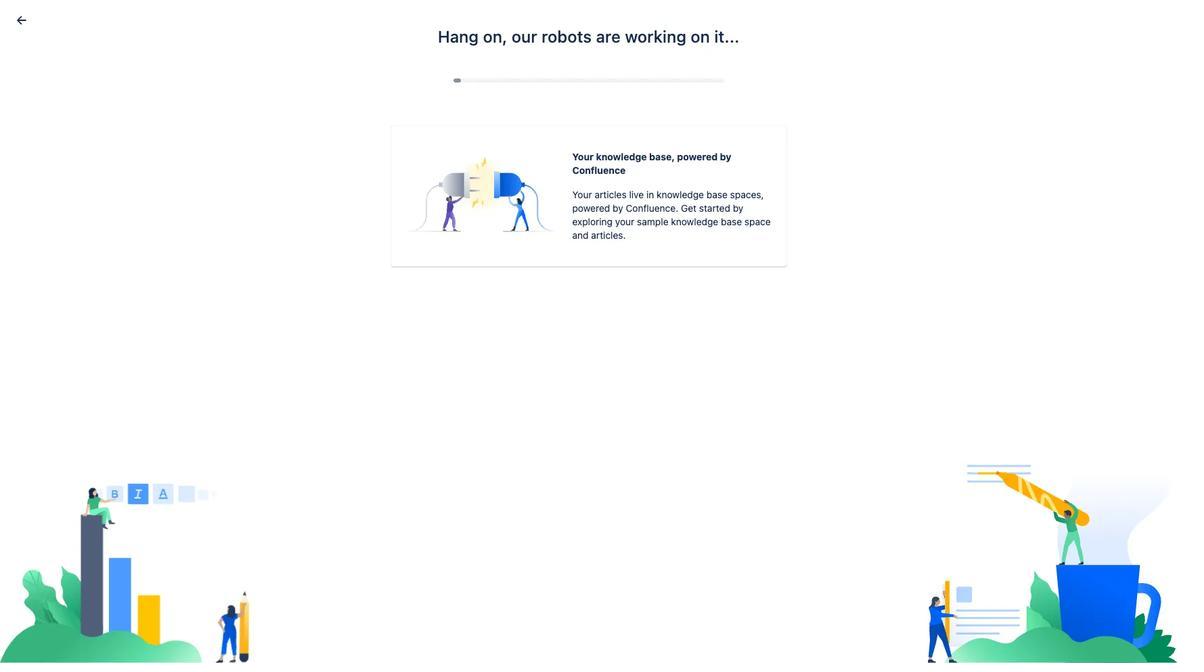 Task type: locate. For each thing, give the bounding box(es) containing it.
remove demo activities button
[[1014, 636, 1123, 658]]

project settings
[[35, 502, 104, 514]]

notification
[[80, 530, 129, 542]]

feedback
[[57, 558, 98, 569]]

need help?
[[1101, 630, 1151, 642]]

your
[[1018, 443, 1038, 455]]

teammates
[[1040, 443, 1089, 455]]

agents.
[[998, 457, 1031, 468]]

add your teammates to join you as agents.
[[998, 443, 1149, 468]]

activities
[[1081, 641, 1122, 652]]

remove
[[1016, 641, 1051, 652]]

1 group from the top
[[5, 146, 157, 586]]

customer notification logs
[[35, 530, 150, 542]]

a
[[44, 636, 48, 646]]

to
[[1091, 443, 1100, 455]]

dialog
[[0, 0, 1177, 663]]

company-
[[51, 636, 89, 646]]

you're
[[8, 636, 33, 646]]

you
[[1121, 443, 1136, 455]]

project settings link
[[5, 494, 157, 523]]

group
[[5, 146, 157, 586], [5, 488, 157, 582]]

you're in a company-managed project
[[8, 636, 154, 646]]

need help? button
[[1070, 623, 1164, 650]]

as
[[1139, 443, 1149, 455]]

settings
[[69, 502, 104, 514]]

give feedback button
[[5, 550, 157, 577]]

join
[[1103, 443, 1118, 455]]

banner
[[0, 0, 1177, 38]]

in
[[35, 636, 42, 646]]



Task type: describe. For each thing, give the bounding box(es) containing it.
2 group from the top
[[5, 488, 157, 582]]

customer
[[35, 530, 78, 542]]

close drawer image
[[14, 12, 30, 28]]

help?
[[1127, 630, 1151, 642]]

logs
[[132, 530, 150, 542]]

project
[[127, 636, 154, 646]]

shortcuts group
[[5, 429, 157, 488]]

give feedback
[[35, 558, 98, 569]]

add
[[998, 443, 1016, 455]]

demo
[[1054, 641, 1079, 652]]

remove demo activities
[[1016, 641, 1122, 652]]

customer notification logs link
[[5, 523, 157, 550]]

need help? image
[[1082, 628, 1098, 644]]

need
[[1101, 630, 1125, 642]]

managed
[[89, 636, 125, 646]]

Search field
[[920, 8, 1055, 29]]

project
[[35, 502, 66, 514]]

give
[[35, 558, 55, 569]]

primary element
[[8, 0, 920, 38]]



Task type: vqa. For each thing, say whether or not it's contained in the screenshot.
1st - from the bottom of the Space element
no



